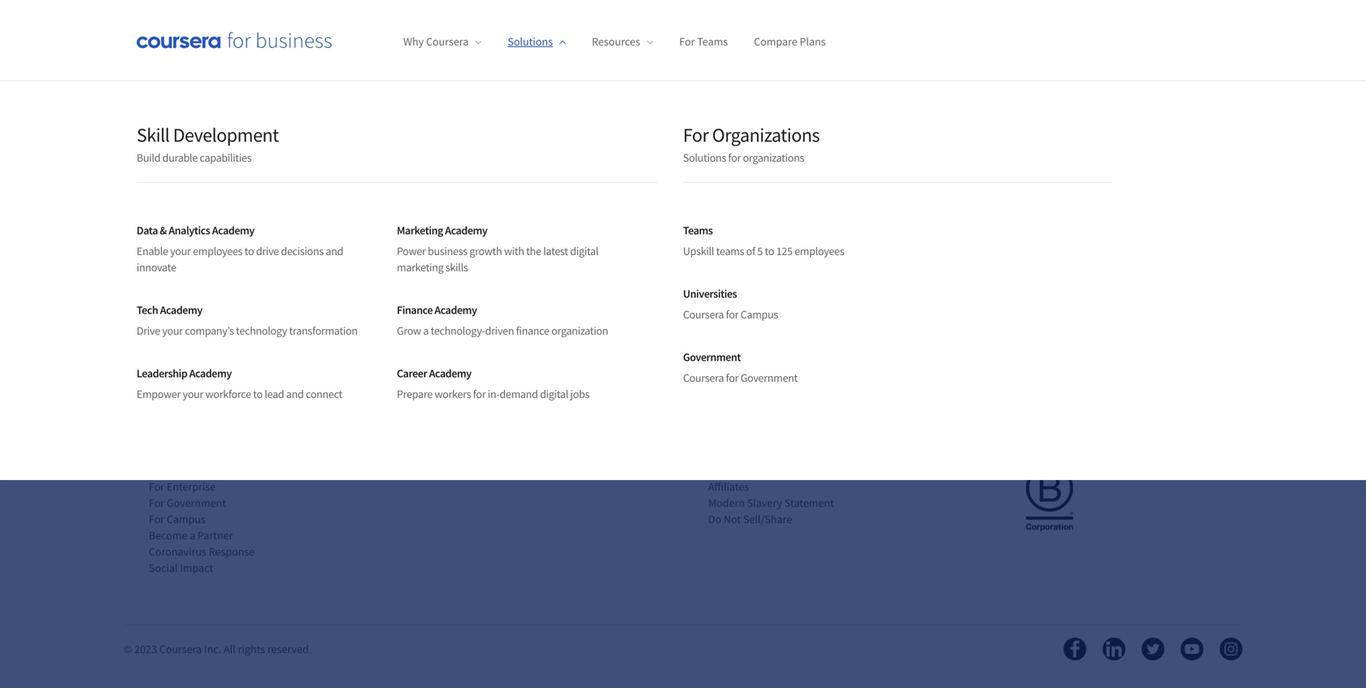 Task type: vqa. For each thing, say whether or not it's contained in the screenshot.
ACADEMY within "Marketing Academy Power business growth with the latest digital marketing skills"
yes



Task type: describe. For each thing, give the bounding box(es) containing it.
academy for career academy prepare workers for in-demand digital jobs
[[429, 366, 472, 381]]

1 vertical spatial government
[[741, 371, 798, 386]]

reserved.
[[267, 643, 312, 657]]

academy for leadership academy empower your workforce to lead and connect
[[189, 366, 232, 381]]

laurent r.
[[257, 118, 324, 138]]

privacy list item
[[708, 382, 847, 398]]

latest
[[543, 244, 568, 259]]

company's
[[185, 324, 234, 338]]

employees inside data & analytics academy enable your employees to drive decisions and innovate
[[193, 244, 243, 259]]

beta testers link
[[429, 366, 486, 381]]

government inside degrees for enterprise for government for campus become a partner coronavirus response social impact
[[167, 496, 226, 511]]

coursera inside we love that the coursera platform will allow us to provide a breadth of high quality programs and a learning experience that our employees can self-select into to drive their own personal development.
[[292, 0, 364, 11]]

for teams
[[679, 34, 728, 49]]

for inside for organizations solutions for organizations
[[683, 123, 709, 147]]

sell/share
[[743, 513, 792, 527]]

career
[[397, 366, 427, 381]]

with
[[504, 244, 524, 259]]

more
[[708, 295, 743, 315]]

blog list item
[[429, 398, 567, 414]]

the inside marketing academy power business growth with the latest digital marketing skills
[[526, 244, 541, 259]]

capabilities
[[200, 150, 252, 165]]

directory affiliates modern slavery statement do not sell/share
[[708, 464, 834, 527]]

the inside we love that the coursera platform will allow us to provide a breadth of high quality programs and a learning experience that our employees can self-select into to drive their own personal development.
[[261, 0, 288, 11]]

learning
[[546, 12, 612, 37]]

plans
[[800, 34, 826, 49]]

solutions inside for organizations solutions for organizations
[[683, 150, 726, 165]]

inc.
[[204, 643, 221, 657]]

compare
[[754, 34, 798, 49]]

coursera instagram image
[[1220, 639, 1243, 661]]

prepare
[[397, 387, 433, 402]]

digital inside marketing academy power business growth with the latest digital marketing skills
[[570, 244, 599, 259]]

terms link
[[708, 366, 738, 381]]

lead
[[265, 387, 284, 402]]

for right resources link
[[679, 34, 695, 49]]

campus inside universities coursera for campus
[[741, 307, 778, 322]]

drive
[[137, 324, 160, 338]]

a inside degrees for enterprise for government for campus become a partner coronavirus response social impact
[[190, 529, 195, 543]]

&
[[160, 223, 167, 238]]

leadership careers catalog
[[149, 366, 201, 413]]

academy for finance academy grow a technology-driven finance organization
[[435, 303, 477, 318]]

skill development build durable capabilities
[[137, 123, 279, 165]]

coursera youtube image
[[1181, 639, 1204, 661]]

to inside teams upskill teams of 5 to 125 employees
[[765, 244, 774, 259]]

leadership academy empower your workforce to lead and connect
[[137, 366, 342, 402]]

quality
[[356, 12, 412, 37]]

programs
[[416, 12, 494, 37]]

2023
[[134, 643, 157, 657]]

and inside data & analytics academy enable your employees to drive decisions and innovate
[[326, 244, 343, 259]]

self-
[[435, 38, 469, 63]]

0 vertical spatial teams
[[697, 34, 728, 49]]

breadth
[[229, 12, 293, 37]]

learners link
[[429, 334, 470, 348]]

compare plans
[[754, 34, 826, 49]]

5
[[757, 244, 763, 259]]

response
[[209, 545, 255, 560]]

modern slavery statement link
[[708, 496, 834, 511]]

beta testers translators blog
[[429, 366, 486, 413]]

coursera for business image
[[137, 32, 332, 49]]

us
[[522, 0, 541, 11]]

©
[[124, 643, 132, 657]]

academy for marketing academy power business growth with the latest digital marketing skills
[[445, 223, 488, 238]]

teams inside teams upskill teams of 5 to 125 employees
[[683, 223, 713, 238]]

academy for tech academy drive your company's technology transformation
[[160, 303, 202, 318]]

we love that the coursera platform will allow us to provide a breadth of high quality programs and a learning experience that our employees can self-select into to drive their own personal development.
[[150, 0, 617, 89]]

© 2023 coursera inc. all rights reserved.
[[124, 643, 312, 657]]

do not sell/share link
[[708, 513, 792, 527]]

grow
[[397, 324, 421, 338]]

finance
[[397, 303, 433, 318]]

decisions
[[281, 244, 324, 259]]

become
[[149, 529, 187, 543]]

power
[[397, 244, 426, 259]]

for campus link
[[149, 513, 206, 527]]

all
[[224, 643, 236, 657]]

0 vertical spatial government
[[683, 350, 741, 365]]

for inside universities coursera for campus
[[726, 307, 739, 322]]

organization
[[551, 324, 608, 338]]

digital inside career academy prepare workers for in-demand digital jobs
[[540, 387, 568, 402]]

degrees for enterprise for government for campus become a partner coronavirus response social impact
[[149, 464, 255, 576]]

beta
[[429, 366, 450, 381]]

development
[[173, 123, 279, 147]]

to right into
[[556, 38, 572, 63]]

coursera facebook image
[[1064, 639, 1087, 661]]

in-
[[488, 387, 500, 402]]

why coursera
[[403, 34, 469, 49]]

of inside we love that the coursera platform will allow us to provide a breadth of high quality programs and a learning experience that our employees can self-select into to drive their own personal development.
[[297, 12, 313, 37]]

your for tech
[[162, 324, 183, 338]]

catalog
[[149, 399, 185, 413]]

enable
[[137, 244, 168, 259]]

directory
[[708, 464, 752, 478]]

universities coursera for campus
[[683, 287, 778, 322]]

1 vertical spatial that
[[242, 38, 275, 63]]

workforce
[[205, 387, 251, 402]]

degrees
[[149, 464, 187, 478]]

driven
[[485, 324, 514, 338]]

for organizations solutions for organizations
[[683, 123, 820, 165]]

love
[[187, 0, 221, 11]]

investors terms privacy
[[708, 350, 752, 397]]

become a partner link
[[149, 529, 233, 543]]

for up become
[[149, 513, 164, 527]]

a inside finance academy grow a technology-driven finance organization
[[423, 324, 429, 338]]

coursera inside universities coursera for campus
[[683, 307, 724, 322]]

analytics
[[169, 223, 210, 238]]

provide
[[150, 12, 211, 37]]

leadership for careers
[[149, 366, 201, 381]]

jobs
[[570, 387, 590, 402]]

125
[[776, 244, 793, 259]]

community
[[429, 295, 510, 315]]

statement
[[785, 496, 834, 511]]

and inside we love that the coursera platform will allow us to provide a breadth of high quality programs and a learning experience that our employees can self-select into to drive their own personal development.
[[498, 12, 529, 37]]

affiliates link
[[708, 480, 749, 495]]

for inside for organizations solutions for organizations
[[728, 150, 741, 165]]

employees inside teams upskill teams of 5 to 125 employees
[[795, 244, 844, 259]]



Task type: locate. For each thing, give the bounding box(es) containing it.
1 vertical spatial the
[[526, 244, 541, 259]]

1 vertical spatial drive
[[256, 244, 279, 259]]

your
[[170, 244, 191, 259], [162, 324, 183, 338], [183, 387, 203, 402]]

academy inside leadership academy empower your workforce to lead and connect
[[189, 366, 232, 381]]

allow
[[475, 0, 518, 11]]

employees inside we love that the coursera platform will allow us to provide a breadth of high quality programs and a learning experience that our employees can self-select into to drive their own personal development.
[[310, 38, 398, 63]]

academy up workforce
[[189, 366, 232, 381]]

leadership inside leadership academy empower your workforce to lead and connect
[[137, 366, 187, 381]]

1 leadership from the left
[[149, 366, 201, 381]]

skill
[[137, 123, 170, 147]]

that down breadth
[[242, 38, 275, 63]]

a down the "love"
[[215, 12, 225, 37]]

academy inside marketing academy power business growth with the latest digital marketing skills
[[445, 223, 488, 238]]

coursera twitter image
[[1142, 639, 1165, 661]]

social
[[149, 561, 178, 576]]

testers
[[452, 366, 486, 381]]

1 horizontal spatial and
[[326, 244, 343, 259]]

data & analytics academy enable your employees to drive decisions and innovate
[[137, 223, 343, 275]]

list for community
[[429, 333, 567, 463]]

0 vertical spatial digital
[[570, 244, 599, 259]]

academy inside career academy prepare workers for in-demand digital jobs
[[429, 366, 472, 381]]

list containing about
[[149, 333, 287, 577]]

modern
[[708, 496, 745, 511]]

list for more
[[708, 333, 847, 528]]

2 list from the left
[[429, 333, 567, 463]]

r.
[[311, 118, 324, 138]]

academy right analytics on the top
[[212, 223, 254, 238]]

can
[[402, 38, 431, 63]]

a down us
[[533, 12, 542, 37]]

campus down for government link
[[167, 513, 206, 527]]

list containing investors
[[708, 333, 847, 528]]

translators link
[[429, 382, 482, 397]]

for down degrees
[[149, 480, 164, 495]]

your down analytics on the top
[[170, 244, 191, 259]]

campus inside degrees for enterprise for government for campus become a partner coronavirus response social impact
[[167, 513, 206, 527]]

and down allow
[[498, 12, 529, 37]]

to right the 5 on the top right of page
[[765, 244, 774, 259]]

for teams link
[[679, 34, 728, 49]]

to left lead
[[253, 387, 263, 402]]

1 vertical spatial teams
[[683, 223, 713, 238]]

your inside leadership academy empower your workforce to lead and connect
[[183, 387, 203, 402]]

campus up investors
[[741, 307, 778, 322]]

drive inside data & analytics academy enable your employees to drive decisions and innovate
[[256, 244, 279, 259]]

drive down learning
[[576, 38, 617, 63]]

careers link
[[149, 382, 185, 397]]

investors
[[708, 350, 752, 365]]

2 leadership from the left
[[137, 366, 187, 381]]

of left the 5 on the top right of page
[[746, 244, 755, 259]]

0 horizontal spatial the
[[261, 0, 288, 11]]

a up the coronavirus response link
[[190, 529, 195, 543]]

0 horizontal spatial and
[[286, 387, 304, 402]]

1 horizontal spatial the
[[526, 244, 541, 259]]

academy inside tech academy drive your company's technology transformation
[[160, 303, 202, 318]]

experience
[[150, 38, 238, 63]]

that
[[224, 0, 258, 11], [242, 38, 275, 63]]

our
[[278, 38, 306, 63]]

0 vertical spatial drive
[[576, 38, 617, 63]]

innovate
[[137, 260, 176, 275]]

the up breadth
[[261, 0, 288, 11]]

employees down analytics on the top
[[193, 244, 243, 259]]

their
[[150, 64, 188, 89]]

to inside leadership academy empower your workforce to lead and connect
[[253, 387, 263, 402]]

your down leadership link
[[183, 387, 203, 402]]

personal
[[230, 64, 301, 89]]

blog
[[429, 399, 450, 413]]

logo of certified b corporation image
[[1016, 443, 1083, 540]]

0 vertical spatial that
[[224, 0, 258, 11]]

learners
[[429, 334, 470, 348]]

upskill
[[683, 244, 714, 259]]

1 vertical spatial of
[[746, 244, 755, 259]]

list for coursera
[[149, 333, 287, 577]]

1 horizontal spatial employees
[[310, 38, 398, 63]]

teams
[[716, 244, 744, 259]]

government coursera for government
[[683, 350, 798, 386]]

0 vertical spatial your
[[170, 244, 191, 259]]

for up for campus link
[[149, 496, 164, 511]]

high
[[317, 12, 352, 37]]

coursera inside the government coursera for government
[[683, 371, 724, 386]]

1 horizontal spatial list
[[429, 333, 567, 463]]

list containing learners
[[429, 333, 567, 463]]

2 vertical spatial your
[[183, 387, 203, 402]]

academy right tech
[[160, 303, 202, 318]]

select
[[469, 38, 516, 63]]

0 horizontal spatial employees
[[193, 244, 243, 259]]

career academy prepare workers for in-demand digital jobs
[[397, 366, 590, 402]]

not
[[724, 513, 741, 527]]

of up our
[[297, 12, 313, 37]]

a right grow
[[423, 324, 429, 338]]

1 vertical spatial solutions
[[683, 150, 726, 165]]

1 horizontal spatial drive
[[576, 38, 617, 63]]

and inside leadership academy empower your workforce to lead and connect
[[286, 387, 304, 402]]

we
[[158, 0, 183, 11]]

translators
[[429, 382, 482, 397]]

2 vertical spatial government
[[167, 496, 226, 511]]

skills
[[446, 260, 468, 275]]

coronavirus
[[149, 545, 207, 560]]

growth
[[470, 244, 502, 259]]

and right lead
[[286, 387, 304, 402]]

academy up technology-
[[435, 303, 477, 318]]

academy inside finance academy grow a technology-driven finance organization
[[435, 303, 477, 318]]

organizations
[[712, 123, 820, 147]]

degrees link
[[149, 464, 187, 478]]

drive left decisions
[[256, 244, 279, 259]]

technology
[[236, 324, 287, 338]]

your inside tech academy drive your company's technology transformation
[[162, 324, 183, 338]]

1 vertical spatial and
[[326, 244, 343, 259]]

social impact link
[[149, 561, 213, 576]]

0 horizontal spatial drive
[[256, 244, 279, 259]]

empower
[[137, 387, 181, 402]]

academy inside data & analytics academy enable your employees to drive decisions and innovate
[[212, 223, 254, 238]]

solutions
[[508, 34, 553, 49], [683, 150, 726, 165]]

coursera linkedin image
[[1103, 639, 1126, 661]]

2 vertical spatial and
[[286, 387, 304, 402]]

solutions down "organizations" at the right of page
[[683, 150, 726, 165]]

partner
[[198, 529, 233, 543]]

3 list from the left
[[708, 333, 847, 528]]

to right us
[[545, 0, 561, 11]]

for inside career academy prepare workers for in-demand digital jobs
[[473, 387, 486, 402]]

2 horizontal spatial employees
[[795, 244, 844, 259]]

finance
[[516, 324, 549, 338]]

government down enterprise
[[167, 496, 226, 511]]

1 vertical spatial campus
[[167, 513, 206, 527]]

slavery
[[747, 496, 782, 511]]

resources
[[592, 34, 640, 49]]

business
[[428, 244, 467, 259]]

0 horizontal spatial digital
[[540, 387, 568, 402]]

academy up translators link
[[429, 366, 472, 381]]

0 horizontal spatial solutions
[[508, 34, 553, 49]]

1 list from the left
[[149, 333, 287, 577]]

1 horizontal spatial campus
[[741, 307, 778, 322]]

drive inside we love that the coursera platform will allow us to provide a breadth of high quality programs and a learning experience that our employees can self-select into to drive their own personal development.
[[576, 38, 617, 63]]

government down investors link
[[741, 371, 798, 386]]

0 horizontal spatial campus
[[167, 513, 206, 527]]

workers
[[435, 387, 471, 402]]

0 horizontal spatial list
[[149, 333, 287, 577]]

0 horizontal spatial of
[[297, 12, 313, 37]]

0 vertical spatial solutions
[[508, 34, 553, 49]]

directory link
[[708, 464, 752, 478]]

0 vertical spatial campus
[[741, 307, 778, 322]]

leadership for academy
[[137, 366, 187, 381]]

terms
[[708, 366, 738, 381]]

l'oreal logo image
[[150, 132, 231, 150]]

0 vertical spatial the
[[261, 0, 288, 11]]

connect
[[306, 387, 342, 402]]

for inside the government coursera for government
[[726, 371, 739, 386]]

your inside data & analytics academy enable your employees to drive decisions and innovate
[[170, 244, 191, 259]]

compare plans link
[[754, 34, 826, 49]]

into
[[520, 38, 552, 63]]

digital left jobs at bottom
[[540, 387, 568, 402]]

to inside data & analytics academy enable your employees to drive decisions and innovate
[[245, 244, 254, 259]]

organizations
[[743, 150, 804, 165]]

teams left compare
[[697, 34, 728, 49]]

to left decisions
[[245, 244, 254, 259]]

0 vertical spatial and
[[498, 12, 529, 37]]

employees up development.
[[310, 38, 398, 63]]

campus
[[741, 307, 778, 322], [167, 513, 206, 527]]

the right with
[[526, 244, 541, 259]]

laurent
[[257, 118, 308, 138]]

tech
[[137, 303, 158, 318]]

teams up upskill
[[683, 223, 713, 238]]

2 horizontal spatial and
[[498, 12, 529, 37]]

0 vertical spatial of
[[297, 12, 313, 37]]

affiliates
[[708, 480, 749, 495]]

universities
[[683, 287, 737, 301]]

1 horizontal spatial of
[[746, 244, 755, 259]]

your right drive
[[162, 324, 183, 338]]

leadership link
[[149, 366, 201, 381]]

your for leadership
[[183, 387, 203, 402]]

teams
[[697, 34, 728, 49], [683, 223, 713, 238]]

1 horizontal spatial solutions
[[683, 150, 726, 165]]

marketing
[[397, 223, 443, 238]]

1 vertical spatial digital
[[540, 387, 568, 402]]

build
[[137, 150, 160, 165]]

academy up business
[[445, 223, 488, 238]]

will
[[442, 0, 471, 11]]

solutions down us
[[508, 34, 553, 49]]

1 vertical spatial your
[[162, 324, 183, 338]]

digital right the 'latest' at the left of the page
[[570, 244, 599, 259]]

and right decisions
[[326, 244, 343, 259]]

finance academy grow a technology-driven finance organization
[[397, 303, 608, 338]]

for
[[679, 34, 695, 49], [683, 123, 709, 147], [149, 480, 164, 495], [149, 496, 164, 511], [149, 513, 164, 527]]

government up 'terms'
[[683, 350, 741, 365]]

for left "organizations" at the right of page
[[683, 123, 709, 147]]

marketing academy power business growth with the latest digital marketing skills
[[397, 223, 599, 275]]

about
[[149, 334, 178, 348]]

investors link
[[708, 350, 752, 365]]

list
[[149, 333, 287, 577], [429, 333, 567, 463], [708, 333, 847, 528]]

that up breadth
[[224, 0, 258, 11]]

demand
[[500, 387, 538, 402]]

for government link
[[149, 496, 226, 511]]

a
[[215, 12, 225, 37], [533, 12, 542, 37], [423, 324, 429, 338], [190, 529, 195, 543]]

for enterprise link
[[149, 480, 216, 495]]

2 horizontal spatial list
[[708, 333, 847, 528]]

tech academy drive your company's technology transformation
[[137, 303, 358, 338]]

impact
[[180, 561, 213, 576]]

of inside teams upskill teams of 5 to 125 employees
[[746, 244, 755, 259]]

employees right 125
[[795, 244, 844, 259]]

do
[[708, 513, 722, 527]]

1 horizontal spatial digital
[[570, 244, 599, 259]]



